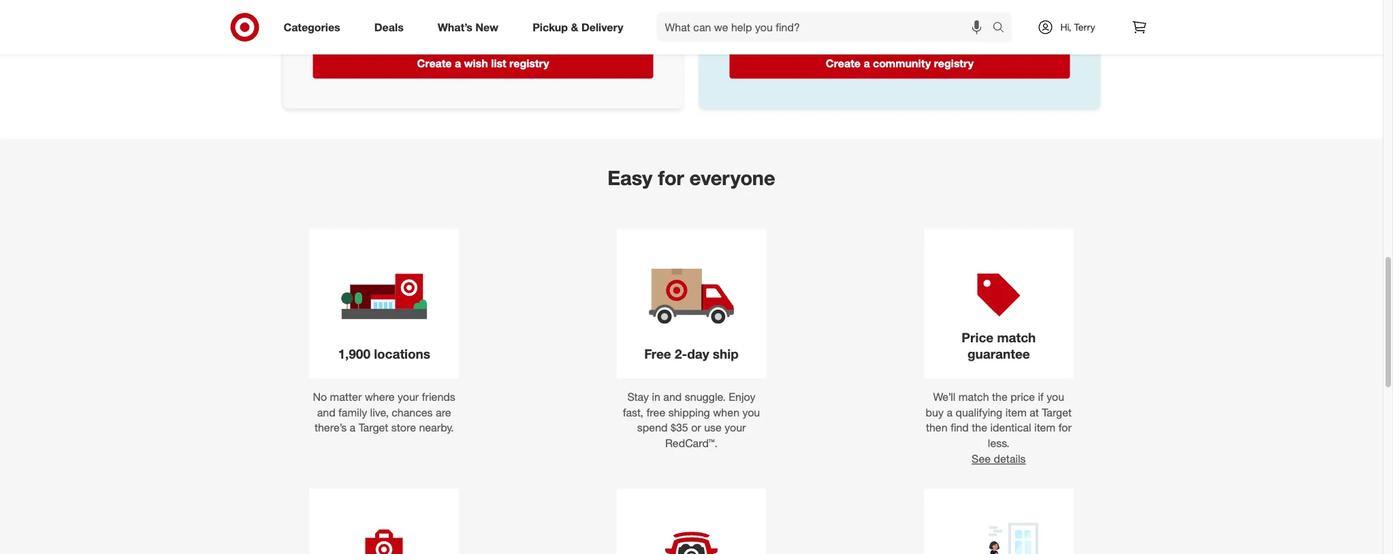Task type: vqa. For each thing, say whether or not it's contained in the screenshot.
then
yes



Task type: describe. For each thing, give the bounding box(es) containing it.
0 vertical spatial the
[[993, 391, 1008, 404]]

what's new
[[438, 20, 499, 34]]

delivery
[[582, 20, 624, 34]]

for inside we'll match the price if you buy a qualifying item at target then find the identical item for less. see details
[[1059, 422, 1072, 435]]

pickup & delivery link
[[521, 12, 641, 42]]

target inside no matter where your friends and family live, chances are there's a target store nearby.
[[359, 422, 389, 435]]

see details link
[[972, 453, 1026, 466]]

1 vertical spatial item
[[1035, 422, 1056, 435]]

1,900 locations
[[338, 346, 430, 362]]

a left the community
[[864, 57, 870, 70]]

create for create a community registry
[[826, 57, 861, 70]]

at
[[1030, 406, 1039, 420]]

a inside we'll match the price if you buy a qualifying item at target then find the identical item for less. see details
[[947, 406, 953, 420]]

deals link
[[363, 12, 421, 42]]

price
[[962, 330, 994, 346]]

shipping
[[669, 406, 710, 420]]

no
[[313, 391, 327, 404]]

what's
[[438, 20, 473, 34]]

use
[[704, 422, 722, 435]]

search
[[987, 22, 1020, 35]]

details
[[994, 453, 1026, 466]]

create a community registry
[[826, 57, 974, 70]]

free
[[647, 406, 666, 420]]

we'll match the price if you buy a qualifying item at target then find the identical item for less. see details
[[926, 391, 1072, 466]]

2 registry from the left
[[934, 57, 974, 70]]

new
[[476, 20, 499, 34]]

if
[[1039, 391, 1044, 404]]

terry
[[1075, 21, 1096, 33]]

locations
[[374, 346, 430, 362]]

community
[[873, 57, 931, 70]]

snuggle.
[[685, 391, 726, 404]]

free 2-day ship
[[645, 346, 739, 362]]

price match guarantee
[[962, 330, 1036, 362]]

live,
[[370, 406, 389, 420]]

see
[[972, 453, 991, 466]]

search button
[[987, 12, 1020, 45]]

price
[[1011, 391, 1036, 404]]

guarantee
[[968, 346, 1031, 362]]

hi, terry
[[1061, 21, 1096, 33]]

0 horizontal spatial item
[[1006, 406, 1027, 420]]

match for guarantee
[[998, 330, 1036, 346]]

find
[[951, 422, 969, 435]]

in
[[652, 391, 661, 404]]

identical
[[991, 422, 1032, 435]]

when
[[713, 406, 740, 420]]

store
[[392, 422, 416, 435]]

your inside no matter where your friends and family live, chances are there's a target store nearby.
[[398, 391, 419, 404]]

friends
[[422, 391, 456, 404]]

easy for everyone
[[608, 166, 776, 190]]

there's
[[315, 422, 347, 435]]

redcard™.
[[666, 437, 718, 451]]

create a community registry button
[[730, 49, 1071, 79]]



Task type: locate. For each thing, give the bounding box(es) containing it.
your
[[398, 391, 419, 404], [725, 422, 746, 435]]

0 horizontal spatial your
[[398, 391, 419, 404]]

0 vertical spatial for
[[658, 166, 684, 190]]

registry right list
[[510, 57, 549, 70]]

you inside we'll match the price if you buy a qualifying item at target then find the identical item for less. see details
[[1047, 391, 1065, 404]]

create a wish list registry button
[[313, 49, 654, 79]]

1 vertical spatial for
[[1059, 422, 1072, 435]]

0 vertical spatial item
[[1006, 406, 1027, 420]]

0 horizontal spatial and
[[317, 406, 336, 420]]

easy
[[608, 166, 653, 190]]

create for create a wish list registry
[[417, 57, 452, 70]]

family
[[339, 406, 367, 420]]

then
[[926, 422, 948, 435]]

nearby.
[[419, 422, 454, 435]]

item up identical
[[1006, 406, 1027, 420]]

1 horizontal spatial registry
[[934, 57, 974, 70]]

1 horizontal spatial target
[[1043, 406, 1072, 420]]

and
[[664, 391, 682, 404], [317, 406, 336, 420]]

your up 'chances'
[[398, 391, 419, 404]]

create
[[417, 57, 452, 70], [826, 57, 861, 70]]

match
[[998, 330, 1036, 346], [959, 391, 990, 404]]

target down the "if"
[[1043, 406, 1072, 420]]

create a wish list registry
[[417, 57, 549, 70]]

categories
[[284, 20, 340, 34]]

0 vertical spatial you
[[1047, 391, 1065, 404]]

buy
[[926, 406, 944, 420]]

0 vertical spatial match
[[998, 330, 1036, 346]]

free
[[645, 346, 671, 362]]

1 horizontal spatial for
[[1059, 422, 1072, 435]]

pickup & delivery
[[533, 20, 624, 34]]

0 horizontal spatial the
[[972, 422, 988, 435]]

categories link
[[272, 12, 357, 42]]

enjoy
[[729, 391, 756, 404]]

create left wish
[[417, 57, 452, 70]]

your down when
[[725, 422, 746, 435]]

create inside the create a community registry button
[[826, 57, 861, 70]]

item down at
[[1035, 422, 1056, 435]]

qualifying
[[956, 406, 1003, 420]]

you
[[1047, 391, 1065, 404], [743, 406, 760, 420]]

we'll
[[934, 391, 956, 404]]

registry right the community
[[934, 57, 974, 70]]

fast,
[[623, 406, 644, 420]]

0 vertical spatial your
[[398, 391, 419, 404]]

1 registry from the left
[[510, 57, 549, 70]]

day
[[688, 346, 710, 362]]

match up guarantee
[[998, 330, 1036, 346]]

1 horizontal spatial the
[[993, 391, 1008, 404]]

list
[[491, 57, 507, 70]]

and right 'in'
[[664, 391, 682, 404]]

1 vertical spatial your
[[725, 422, 746, 435]]

1 vertical spatial and
[[317, 406, 336, 420]]

for right identical
[[1059, 422, 1072, 435]]

stay
[[628, 391, 649, 404]]

for right easy
[[658, 166, 684, 190]]

0 horizontal spatial create
[[417, 57, 452, 70]]

matter
[[330, 391, 362, 404]]

target down live,
[[359, 422, 389, 435]]

0 vertical spatial target
[[1043, 406, 1072, 420]]

0 horizontal spatial you
[[743, 406, 760, 420]]

2 create from the left
[[826, 57, 861, 70]]

chances
[[392, 406, 433, 420]]

deals
[[374, 20, 404, 34]]

1 vertical spatial match
[[959, 391, 990, 404]]

match for the
[[959, 391, 990, 404]]

wish
[[464, 57, 488, 70]]

and inside the stay in and snuggle. enjoy fast, free shipping when you spend $35 or use your redcard™.
[[664, 391, 682, 404]]

pickup
[[533, 20, 568, 34]]

1 vertical spatial you
[[743, 406, 760, 420]]

a right buy
[[947, 406, 953, 420]]

and up there's
[[317, 406, 336, 420]]

target
[[1043, 406, 1072, 420], [359, 422, 389, 435]]

spend
[[637, 422, 668, 435]]

registry
[[510, 57, 549, 70], [934, 57, 974, 70]]

2-
[[675, 346, 688, 362]]

match up qualifying
[[959, 391, 990, 404]]

the left 'price'
[[993, 391, 1008, 404]]

you inside the stay in and snuggle. enjoy fast, free shipping when you spend $35 or use your redcard™.
[[743, 406, 760, 420]]

1 vertical spatial the
[[972, 422, 988, 435]]

1 horizontal spatial your
[[725, 422, 746, 435]]

less.
[[988, 437, 1010, 451]]

hi,
[[1061, 21, 1072, 33]]

1 horizontal spatial you
[[1047, 391, 1065, 404]]

no matter where your friends and family live, chances are there's a target store nearby.
[[313, 391, 456, 435]]

and inside no matter where your friends and family live, chances are there's a target store nearby.
[[317, 406, 336, 420]]

create down what can we help you find? suggestions appear below 'search field' at top
[[826, 57, 861, 70]]

a
[[455, 57, 461, 70], [864, 57, 870, 70], [947, 406, 953, 420], [350, 422, 356, 435]]

$35
[[671, 422, 689, 435]]

0 horizontal spatial registry
[[510, 57, 549, 70]]

What can we help you find? suggestions appear below search field
[[657, 12, 996, 42]]

your inside the stay in and snuggle. enjoy fast, free shipping when you spend $35 or use your redcard™.
[[725, 422, 746, 435]]

stay in and snuggle. enjoy fast, free shipping when you spend $35 or use your redcard™.
[[623, 391, 760, 451]]

for
[[658, 166, 684, 190], [1059, 422, 1072, 435]]

match inside we'll match the price if you buy a qualifying item at target then find the identical item for less. see details
[[959, 391, 990, 404]]

0 horizontal spatial target
[[359, 422, 389, 435]]

1 create from the left
[[417, 57, 452, 70]]

1,900
[[338, 346, 371, 362]]

are
[[436, 406, 451, 420]]

0 horizontal spatial for
[[658, 166, 684, 190]]

a inside no matter where your friends and family live, chances are there's a target store nearby.
[[350, 422, 356, 435]]

what's new link
[[426, 12, 516, 42]]

a down family
[[350, 422, 356, 435]]

you down enjoy
[[743, 406, 760, 420]]

or
[[692, 422, 701, 435]]

1 horizontal spatial item
[[1035, 422, 1056, 435]]

1 vertical spatial target
[[359, 422, 389, 435]]

the
[[993, 391, 1008, 404], [972, 422, 988, 435]]

1 horizontal spatial create
[[826, 57, 861, 70]]

everyone
[[690, 166, 776, 190]]

the down qualifying
[[972, 422, 988, 435]]

&
[[571, 20, 579, 34]]

you right the "if"
[[1047, 391, 1065, 404]]

1 horizontal spatial and
[[664, 391, 682, 404]]

where
[[365, 391, 395, 404]]

target inside we'll match the price if you buy a qualifying item at target then find the identical item for less. see details
[[1043, 406, 1072, 420]]

a left wish
[[455, 57, 461, 70]]

0 vertical spatial and
[[664, 391, 682, 404]]

item
[[1006, 406, 1027, 420], [1035, 422, 1056, 435]]

create inside create a wish list registry button
[[417, 57, 452, 70]]

ship
[[713, 346, 739, 362]]

0 horizontal spatial match
[[959, 391, 990, 404]]

1 horizontal spatial match
[[998, 330, 1036, 346]]

match inside price match guarantee
[[998, 330, 1036, 346]]



